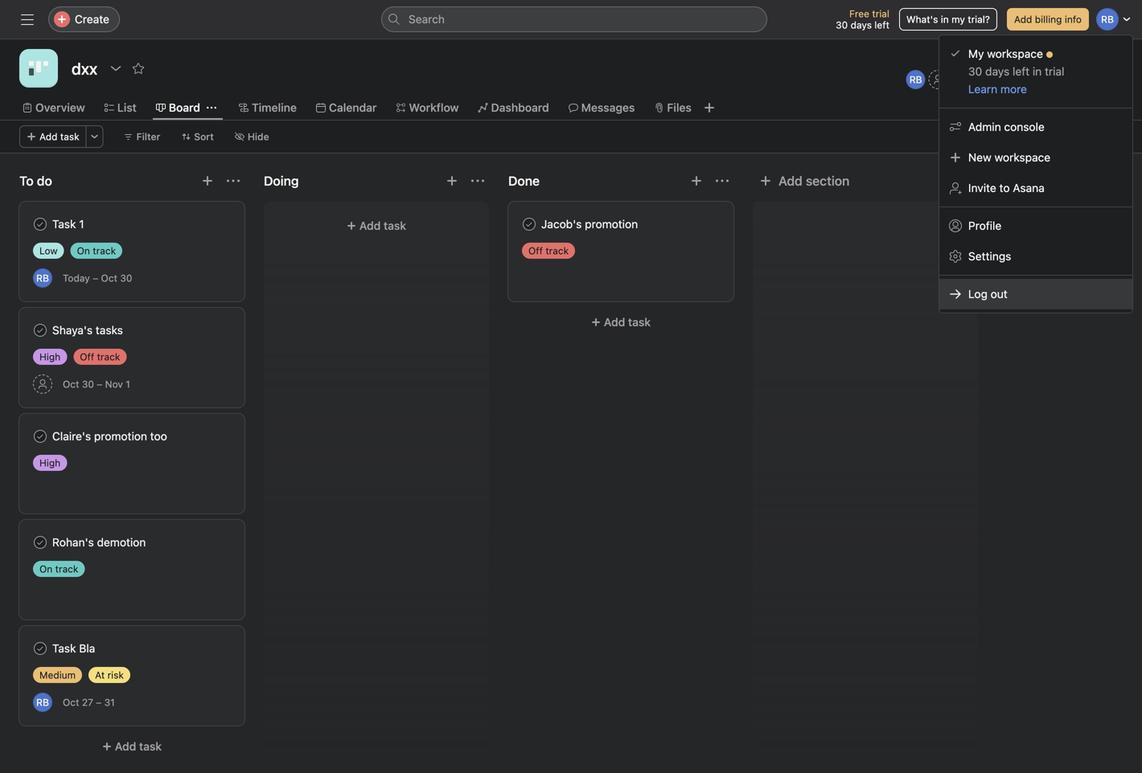 Task type: locate. For each thing, give the bounding box(es) containing it.
completed checkbox up low at the top left of page
[[31, 215, 50, 234]]

off track
[[529, 245, 569, 257], [80, 352, 120, 363]]

rb down "what's"
[[910, 74, 922, 85]]

1 right nov
[[126, 379, 130, 390]]

admin console
[[969, 120, 1045, 134]]

completed image
[[31, 215, 50, 234], [31, 640, 50, 659]]

hide button
[[228, 126, 276, 148]]

2 more section actions image from the left
[[716, 175, 729, 187]]

1
[[79, 218, 84, 231], [126, 379, 130, 390]]

workspace down console
[[995, 151, 1051, 164]]

0 vertical spatial off
[[529, 245, 543, 257]]

show options image
[[110, 62, 122, 75]]

workspace up share on the right of page
[[987, 47, 1043, 60]]

1 horizontal spatial more section actions image
[[716, 175, 729, 187]]

completed checkbox up the medium
[[31, 640, 50, 659]]

oct
[[101, 273, 117, 284], [63, 379, 79, 390], [63, 698, 79, 709]]

1 completed image from the top
[[31, 215, 50, 234]]

task bla
[[52, 642, 95, 656]]

filter
[[136, 131, 160, 142]]

2 add task image from the left
[[446, 175, 459, 187]]

board
[[169, 101, 200, 114]]

days inside 'free trial 30 days left'
[[851, 19, 872, 31]]

task for task bla
[[52, 642, 76, 656]]

1 horizontal spatial in
[[1033, 65, 1042, 78]]

promotion for claire's
[[94, 430, 147, 443]]

on up today
[[77, 245, 90, 257]]

Completed checkbox
[[31, 215, 50, 234], [520, 215, 539, 234], [31, 427, 50, 447], [31, 640, 50, 659]]

add task image left done
[[446, 175, 459, 187]]

days left "what's"
[[851, 19, 872, 31]]

oct left nov
[[63, 379, 79, 390]]

filter button
[[116, 126, 168, 148]]

– for tasks
[[97, 379, 102, 390]]

on track for rohan's demotion
[[39, 564, 78, 575]]

1 vertical spatial 1
[[126, 379, 130, 390]]

what's in my trial? button
[[899, 8, 998, 31]]

1 vertical spatial on track
[[39, 564, 78, 575]]

task
[[60, 131, 79, 142], [384, 219, 406, 233], [628, 316, 651, 329], [139, 741, 162, 754]]

high down shaya's
[[39, 352, 61, 363]]

1 vertical spatial task
[[52, 642, 76, 656]]

promotion
[[585, 218, 638, 231], [94, 430, 147, 443]]

31
[[104, 698, 115, 709]]

task 1
[[52, 218, 84, 231]]

1 horizontal spatial days
[[986, 65, 1010, 78]]

2 horizontal spatial add task image
[[690, 175, 703, 187]]

1 vertical spatial on
[[39, 564, 53, 575]]

done
[[508, 173, 540, 189]]

track for rohan's demotion
[[55, 564, 78, 575]]

track
[[93, 245, 116, 257], [546, 245, 569, 257], [97, 352, 120, 363], [55, 564, 78, 575]]

demotion
[[97, 536, 146, 550]]

1 more section actions image from the left
[[471, 175, 484, 187]]

0 horizontal spatial add task image
[[201, 175, 214, 187]]

oct 30 – nov 1
[[63, 379, 130, 390]]

oct for bla
[[63, 698, 79, 709]]

track down jacob's
[[546, 245, 569, 257]]

1 vertical spatial trial
[[1045, 65, 1065, 78]]

1 add task image from the left
[[201, 175, 214, 187]]

more section actions image
[[471, 175, 484, 187], [716, 175, 729, 187]]

console
[[1004, 120, 1045, 134]]

tasks
[[96, 324, 123, 337]]

1 vertical spatial oct
[[63, 379, 79, 390]]

on track
[[77, 245, 116, 257], [39, 564, 78, 575]]

1 high from the top
[[39, 352, 61, 363]]

trial right free at top
[[872, 8, 890, 19]]

shaya's
[[52, 324, 93, 337]]

0 vertical spatial workspace
[[987, 47, 1043, 60]]

completed image left claire's
[[31, 427, 50, 447]]

0 horizontal spatial promotion
[[94, 430, 147, 443]]

0 horizontal spatial off
[[80, 352, 94, 363]]

30 left free at top
[[836, 19, 848, 31]]

1 vertical spatial high
[[39, 458, 61, 469]]

task for task 1
[[52, 218, 76, 231]]

2 vertical spatial –
[[96, 698, 102, 709]]

completed checkbox left claire's
[[31, 427, 50, 447]]

settings
[[969, 250, 1012, 263]]

off
[[529, 245, 543, 257], [80, 352, 94, 363]]

0 horizontal spatial 1
[[79, 218, 84, 231]]

today
[[63, 273, 90, 284]]

completed image left the rohan's
[[31, 533, 50, 553]]

off down 'shaya's tasks'
[[80, 352, 94, 363]]

completed image left jacob's
[[520, 215, 539, 234]]

bla
[[79, 642, 95, 656]]

jacob's promotion
[[541, 218, 638, 231]]

oct left 27
[[63, 698, 79, 709]]

2 vertical spatial rb button
[[33, 694, 52, 713]]

completed checkbox left shaya's
[[31, 321, 50, 340]]

what's in my trial?
[[907, 14, 990, 25]]

0 vertical spatial completed image
[[31, 215, 50, 234]]

1 horizontal spatial on
[[77, 245, 90, 257]]

oct right today
[[101, 273, 117, 284]]

search
[[409, 12, 445, 26]]

rb button
[[906, 70, 926, 89], [33, 269, 52, 288], [33, 694, 52, 713]]

add task image down add tab icon
[[690, 175, 703, 187]]

2 task from the top
[[52, 642, 76, 656]]

0 vertical spatial on
[[77, 245, 90, 257]]

completed checkbox left the rohan's
[[31, 533, 50, 553]]

1 horizontal spatial left
[[1013, 65, 1030, 78]]

1 horizontal spatial promotion
[[585, 218, 638, 231]]

1 vertical spatial –
[[97, 379, 102, 390]]

completed image for task 1
[[31, 215, 50, 234]]

billing
[[1035, 14, 1062, 25]]

1 vertical spatial rb button
[[33, 269, 52, 288]]

left right free at top
[[875, 19, 890, 31]]

27
[[82, 698, 93, 709]]

rb button down "what's"
[[906, 70, 926, 89]]

on track down the rohan's
[[39, 564, 78, 575]]

in right share on the right of page
[[1033, 65, 1042, 78]]

tab actions image
[[207, 103, 216, 113]]

on
[[77, 245, 90, 257], [39, 564, 53, 575]]

board link
[[156, 99, 200, 117]]

low
[[39, 245, 58, 257]]

promotion right jacob's
[[585, 218, 638, 231]]

0 vertical spatial task
[[52, 218, 76, 231]]

rb button for task bla
[[33, 694, 52, 713]]

high
[[39, 352, 61, 363], [39, 458, 61, 469]]

0 vertical spatial completed checkbox
[[31, 321, 50, 340]]

0 vertical spatial high
[[39, 352, 61, 363]]

learn more button
[[969, 82, 1027, 96]]

create
[[75, 12, 109, 26]]

1 horizontal spatial trial
[[1045, 65, 1065, 78]]

jacob's
[[541, 218, 582, 231]]

task left bla
[[52, 642, 76, 656]]

trial inside 30 days left in trial learn more
[[1045, 65, 1065, 78]]

0 vertical spatial on track
[[77, 245, 116, 257]]

left inside 30 days left in trial learn more
[[1013, 65, 1030, 78]]

– right today
[[93, 273, 98, 284]]

left
[[875, 19, 890, 31], [1013, 65, 1030, 78]]

2 completed image from the top
[[31, 640, 50, 659]]

completed checkbox for jacob's promotion
[[520, 215, 539, 234]]

off track for high
[[80, 352, 120, 363]]

trial right share on the right of page
[[1045, 65, 1065, 78]]

my
[[969, 47, 984, 60]]

days up learn more button
[[986, 65, 1010, 78]]

0 vertical spatial 1
[[79, 218, 84, 231]]

30 down the my on the right top of page
[[969, 65, 983, 78]]

1 task from the top
[[52, 218, 76, 231]]

admin console link
[[940, 112, 1133, 142]]

1 horizontal spatial off track
[[529, 245, 569, 257]]

0 horizontal spatial off track
[[80, 352, 120, 363]]

1 vertical spatial in
[[1033, 65, 1042, 78]]

0 horizontal spatial trial
[[872, 8, 890, 19]]

log out menu item
[[940, 279, 1133, 310]]

on track up 'today – oct 30'
[[77, 245, 116, 257]]

0 vertical spatial trial
[[872, 8, 890, 19]]

expand sidebar image
[[21, 13, 34, 26]]

– left nov
[[97, 379, 102, 390]]

completed image up the medium
[[31, 640, 50, 659]]

– left 31
[[96, 698, 102, 709]]

0 vertical spatial left
[[875, 19, 890, 31]]

1 vertical spatial promotion
[[94, 430, 147, 443]]

completed image for shaya's tasks
[[31, 321, 50, 340]]

more section actions image for doing
[[471, 175, 484, 187]]

oct for tasks
[[63, 379, 79, 390]]

1 up today
[[79, 218, 84, 231]]

off track up oct 30 – nov 1
[[80, 352, 120, 363]]

0 vertical spatial oct
[[101, 273, 117, 284]]

1 vertical spatial days
[[986, 65, 1010, 78]]

calendar
[[329, 101, 377, 114]]

1 vertical spatial completed checkbox
[[31, 533, 50, 553]]

1 completed checkbox from the top
[[31, 321, 50, 340]]

0 horizontal spatial in
[[941, 14, 949, 25]]

0 horizontal spatial more section actions image
[[471, 175, 484, 187]]

2 vertical spatial oct
[[63, 698, 79, 709]]

log out
[[969, 288, 1008, 301]]

create button
[[48, 6, 120, 32]]

completed checkbox left jacob's
[[520, 215, 539, 234]]

None text field
[[68, 54, 102, 83]]

my
[[952, 14, 965, 25]]

add task image
[[201, 175, 214, 187], [446, 175, 459, 187], [690, 175, 703, 187]]

0 horizontal spatial on
[[39, 564, 53, 575]]

0 horizontal spatial days
[[851, 19, 872, 31]]

task up low at the top left of page
[[52, 218, 76, 231]]

task
[[52, 218, 76, 231], [52, 642, 76, 656]]

2 completed checkbox from the top
[[31, 533, 50, 553]]

1 vertical spatial off track
[[80, 352, 120, 363]]

add task
[[39, 131, 79, 142], [360, 219, 406, 233], [604, 316, 651, 329], [115, 741, 162, 754]]

completed image for task bla
[[31, 640, 50, 659]]

0 vertical spatial days
[[851, 19, 872, 31]]

asana
[[1013, 181, 1045, 195]]

days
[[851, 19, 872, 31], [986, 65, 1010, 78]]

in inside 30 days left in trial learn more
[[1033, 65, 1042, 78]]

completed image for claire's promotion too
[[31, 427, 50, 447]]

completed image for rohan's demotion
[[31, 533, 50, 553]]

rb right info
[[1102, 14, 1114, 25]]

30 right today
[[120, 273, 132, 284]]

track up 'today – oct 30'
[[93, 245, 116, 257]]

trial
[[872, 8, 890, 19], [1045, 65, 1065, 78]]

track down tasks
[[97, 352, 120, 363]]

in left my
[[941, 14, 949, 25]]

in
[[941, 14, 949, 25], [1033, 65, 1042, 78]]

more actions image
[[90, 132, 99, 142]]

on down the rohan's
[[39, 564, 53, 575]]

30 left nov
[[82, 379, 94, 390]]

workspace for my workspace
[[987, 47, 1043, 60]]

rb button down the medium
[[33, 694, 52, 713]]

left up more
[[1013, 65, 1030, 78]]

off down jacob's
[[529, 245, 543, 257]]

0 horizontal spatial left
[[875, 19, 890, 31]]

off track down jacob's
[[529, 245, 569, 257]]

Completed checkbox
[[31, 321, 50, 340], [31, 533, 50, 553]]

rb down the medium
[[36, 698, 49, 709]]

1 vertical spatial off
[[80, 352, 94, 363]]

add task button
[[19, 126, 87, 148], [274, 212, 480, 241], [508, 308, 734, 337], [19, 733, 245, 762]]

1 vertical spatial completed image
[[31, 640, 50, 659]]

30 inside 'free trial 30 days left'
[[836, 19, 848, 31]]

nov
[[105, 379, 123, 390]]

rb
[[1102, 14, 1114, 25], [910, 74, 922, 85], [36, 273, 49, 284], [36, 698, 49, 709]]

add task image left more section actions image
[[201, 175, 214, 187]]

more section actions image for done
[[716, 175, 729, 187]]

completed image up low at the top left of page
[[31, 215, 50, 234]]

3 add task image from the left
[[690, 175, 703, 187]]

promotion left the too
[[94, 430, 147, 443]]

off for jacob's promotion
[[529, 245, 543, 257]]

0 vertical spatial off track
[[529, 245, 569, 257]]

0 vertical spatial promotion
[[585, 218, 638, 231]]

30
[[836, 19, 848, 31], [969, 65, 983, 78], [120, 273, 132, 284], [82, 379, 94, 390]]

out
[[991, 288, 1008, 301]]

1 vertical spatial workspace
[[995, 151, 1051, 164]]

0 vertical spatial in
[[941, 14, 949, 25]]

–
[[93, 273, 98, 284], [97, 379, 102, 390], [96, 698, 102, 709]]

rohan's demotion
[[52, 536, 146, 550]]

section
[[806, 173, 850, 189]]

completed image
[[520, 215, 539, 234], [31, 321, 50, 340], [31, 427, 50, 447], [31, 533, 50, 553]]

high down claire's
[[39, 458, 61, 469]]

completed image left shaya's
[[31, 321, 50, 340]]

1 horizontal spatial off
[[529, 245, 543, 257]]

rb button down low at the top left of page
[[33, 269, 52, 288]]

in inside "button"
[[941, 14, 949, 25]]

my workspace
[[969, 47, 1043, 60]]

0 vertical spatial –
[[93, 273, 98, 284]]

track down the rohan's
[[55, 564, 78, 575]]

1 horizontal spatial add task image
[[446, 175, 459, 187]]

1 vertical spatial left
[[1013, 65, 1030, 78]]

today – oct 30
[[63, 273, 132, 284]]

more section actions image
[[227, 175, 240, 187]]

more
[[1001, 82, 1027, 96]]



Task type: describe. For each thing, give the bounding box(es) containing it.
dashboard
[[491, 101, 549, 114]]

trial?
[[968, 14, 990, 25]]

share button
[[980, 68, 1034, 91]]

– for bla
[[96, 698, 102, 709]]

free
[[850, 8, 870, 19]]

too
[[150, 430, 167, 443]]

rb down low at the top left of page
[[36, 273, 49, 284]]

add billing info
[[1014, 14, 1082, 25]]

admin
[[969, 120, 1001, 134]]

1 horizontal spatial 1
[[126, 379, 130, 390]]

timeline
[[252, 101, 297, 114]]

promotion for jacob's
[[585, 218, 638, 231]]

to
[[1000, 181, 1010, 195]]

add to starred image
[[132, 62, 145, 75]]

track for jacob's promotion
[[546, 245, 569, 257]]

add task image for done
[[690, 175, 703, 187]]

shaya's tasks
[[52, 324, 123, 337]]

what's
[[907, 14, 938, 25]]

invite
[[969, 181, 997, 195]]

dashboard link
[[478, 99, 549, 117]]

trial inside 'free trial 30 days left'
[[872, 8, 890, 19]]

off track for jacob's promotion
[[529, 245, 569, 257]]

sort
[[194, 131, 214, 142]]

share
[[1001, 74, 1027, 85]]

search button
[[381, 6, 768, 32]]

profile
[[969, 219, 1002, 233]]

new workspace
[[969, 151, 1051, 164]]

completed checkbox for rohan's
[[31, 533, 50, 553]]

hide
[[248, 131, 269, 142]]

on track for low
[[77, 245, 116, 257]]

list
[[117, 101, 137, 114]]

risk
[[107, 670, 124, 681]]

workflow
[[409, 101, 459, 114]]

off for high
[[80, 352, 94, 363]]

completed checkbox for claire's promotion too
[[31, 427, 50, 447]]

overview
[[35, 101, 85, 114]]

timeline link
[[239, 99, 297, 117]]

messages link
[[569, 99, 635, 117]]

on for low
[[77, 245, 90, 257]]

learn
[[969, 82, 998, 96]]

overview link
[[23, 99, 85, 117]]

claire's promotion too
[[52, 430, 167, 443]]

board image
[[29, 59, 48, 78]]

completed checkbox for shaya's
[[31, 321, 50, 340]]

completed checkbox for task bla
[[31, 640, 50, 659]]

track for low
[[93, 245, 116, 257]]

left inside 'free trial 30 days left'
[[875, 19, 890, 31]]

days inside 30 days left in trial learn more
[[986, 65, 1010, 78]]

add section button
[[753, 167, 856, 196]]

30 days left in trial learn more
[[969, 65, 1065, 96]]

free trial 30 days left
[[836, 8, 890, 31]]

invite to asana
[[969, 181, 1045, 195]]

files link
[[654, 99, 692, 117]]

sort button
[[174, 126, 221, 148]]

0 vertical spatial rb button
[[906, 70, 926, 89]]

medium
[[39, 670, 76, 681]]

rb inside dropdown button
[[1102, 14, 1114, 25]]

new
[[969, 151, 992, 164]]

add task image for to do
[[201, 175, 214, 187]]

completed image for jacob's promotion
[[520, 215, 539, 234]]

30 inside 30 days left in trial learn more
[[969, 65, 983, 78]]

log
[[969, 288, 988, 301]]

add billing info button
[[1007, 8, 1089, 31]]

search list box
[[381, 6, 768, 32]]

add tab image
[[703, 101, 716, 114]]

doing
[[264, 173, 299, 189]]

rb button for task 1
[[33, 269, 52, 288]]

oct 27 – 31
[[63, 698, 115, 709]]

add task image for doing
[[446, 175, 459, 187]]

to do
[[19, 173, 52, 189]]

on for rohan's demotion
[[39, 564, 53, 575]]

rohan's
[[52, 536, 94, 550]]

track for high
[[97, 352, 120, 363]]

add section
[[779, 173, 850, 189]]

rb button
[[1096, 5, 1133, 34]]

info
[[1065, 14, 1082, 25]]

2 high from the top
[[39, 458, 61, 469]]

at
[[95, 670, 105, 681]]

list link
[[104, 99, 137, 117]]

calendar link
[[316, 99, 377, 117]]

workspace for new workspace
[[995, 151, 1051, 164]]

claire's
[[52, 430, 91, 443]]

completed checkbox for task 1
[[31, 215, 50, 234]]

workflow link
[[396, 99, 459, 117]]

files
[[667, 101, 692, 114]]

messages
[[581, 101, 635, 114]]

at risk
[[95, 670, 124, 681]]



Task type: vqa. For each thing, say whether or not it's contained in the screenshot.
the left More section actions image
yes



